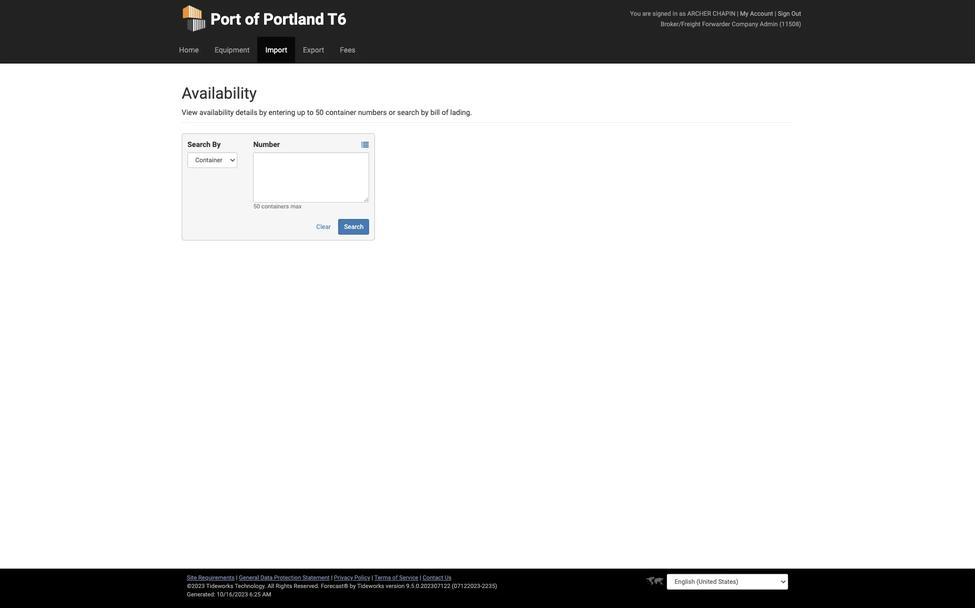 Task type: describe. For each thing, give the bounding box(es) containing it.
Number text field
[[253, 152, 369, 203]]

all
[[268, 583, 274, 590]]

are
[[642, 10, 651, 17]]

port
[[211, 10, 241, 28]]

1 horizontal spatial 50
[[316, 108, 324, 117]]

chapin
[[713, 10, 736, 17]]

contact us link
[[423, 575, 452, 581]]

by
[[212, 140, 221, 149]]

| left 'general'
[[236, 575, 238, 581]]

service
[[399, 575, 418, 581]]

(11508)
[[780, 20, 802, 28]]

availability
[[182, 84, 257, 102]]

show list image
[[362, 141, 369, 149]]

number
[[253, 140, 280, 149]]

view availability details by entering up to 50 container numbers or search by bill of lading.
[[182, 108, 472, 117]]

2 horizontal spatial by
[[421, 108, 429, 117]]

sign out link
[[778, 10, 802, 17]]

home button
[[171, 37, 207, 63]]

©2023 tideworks
[[187, 583, 233, 590]]

export
[[303, 46, 324, 54]]

t6
[[328, 10, 346, 28]]

max
[[291, 203, 302, 210]]

version
[[386, 583, 405, 590]]

| left my
[[737, 10, 739, 17]]

clear
[[316, 223, 331, 231]]

you are signed in as archer chapin | my account | sign out broker/freight forwarder company admin (11508)
[[630, 10, 802, 28]]

admin
[[760, 20, 778, 28]]

availability
[[199, 108, 234, 117]]

data
[[260, 575, 273, 581]]

export button
[[295, 37, 332, 63]]

search by
[[188, 140, 221, 149]]

contact
[[423, 575, 443, 581]]

0 horizontal spatial 50
[[253, 203, 260, 210]]

details
[[236, 108, 257, 117]]

site requirements | general data protection statement | privacy policy | terms of service | contact us ©2023 tideworks technology. all rights reserved. forecast® by tideworks version 9.5.0.202307122 (07122023-2235) generated: 10/16/2023 6:25 am
[[187, 575, 497, 598]]

numbers
[[358, 108, 387, 117]]

search
[[397, 108, 419, 117]]

policy
[[355, 575, 370, 581]]

entering
[[269, 108, 295, 117]]

fees
[[340, 46, 356, 54]]

protection
[[274, 575, 301, 581]]

search for search
[[344, 223, 364, 231]]

terms of service link
[[375, 575, 418, 581]]

site
[[187, 575, 197, 581]]

by inside site requirements | general data protection statement | privacy policy | terms of service | contact us ©2023 tideworks technology. all rights reserved. forecast® by tideworks version 9.5.0.202307122 (07122023-2235) generated: 10/16/2023 6:25 am
[[350, 583, 356, 590]]

broker/freight
[[661, 20, 701, 28]]

equipment button
[[207, 37, 258, 63]]

port of portland t6
[[211, 10, 346, 28]]

in
[[673, 10, 678, 17]]

of inside site requirements | general data protection statement | privacy policy | terms of service | contact us ©2023 tideworks technology. all rights reserved. forecast® by tideworks version 9.5.0.202307122 (07122023-2235) generated: 10/16/2023 6:25 am
[[393, 575, 398, 581]]

bill
[[431, 108, 440, 117]]

import button
[[258, 37, 295, 63]]

rights
[[276, 583, 292, 590]]

| up forecast®
[[331, 575, 333, 581]]

lading.
[[450, 108, 472, 117]]

portland
[[263, 10, 324, 28]]

9.5.0.202307122
[[406, 583, 451, 590]]

container
[[326, 108, 356, 117]]

1 vertical spatial of
[[442, 108, 449, 117]]

or
[[389, 108, 396, 117]]

up
[[297, 108, 305, 117]]

site requirements link
[[187, 575, 235, 581]]

2235)
[[482, 583, 497, 590]]



Task type: locate. For each thing, give the bounding box(es) containing it.
50 containers max
[[253, 203, 302, 210]]

6:25
[[250, 591, 261, 598]]

2 horizontal spatial of
[[442, 108, 449, 117]]

equipment
[[215, 46, 250, 54]]

fees button
[[332, 37, 363, 63]]

you
[[630, 10, 641, 17]]

search right the "clear" button
[[344, 223, 364, 231]]

view
[[182, 108, 198, 117]]

of right bill
[[442, 108, 449, 117]]

forwarder
[[702, 20, 731, 28]]

general data protection statement link
[[239, 575, 330, 581]]

1 horizontal spatial of
[[393, 575, 398, 581]]

requirements
[[198, 575, 235, 581]]

of
[[245, 10, 260, 28], [442, 108, 449, 117], [393, 575, 398, 581]]

0 vertical spatial 50
[[316, 108, 324, 117]]

1 horizontal spatial search
[[344, 223, 364, 231]]

1 horizontal spatial by
[[350, 583, 356, 590]]

| up 9.5.0.202307122 at the left of the page
[[420, 575, 421, 581]]

to
[[307, 108, 314, 117]]

technology.
[[235, 583, 266, 590]]

privacy policy link
[[334, 575, 370, 581]]

search left by
[[188, 140, 211, 149]]

of up version
[[393, 575, 398, 581]]

0 vertical spatial search
[[188, 140, 211, 149]]

signed
[[653, 10, 671, 17]]

statement
[[303, 575, 330, 581]]

port of portland t6 link
[[182, 0, 346, 37]]

terms
[[375, 575, 391, 581]]

| left sign
[[775, 10, 776, 17]]

account
[[750, 10, 773, 17]]

my account link
[[740, 10, 773, 17]]

by right details
[[259, 108, 267, 117]]

home
[[179, 46, 199, 54]]

archer
[[688, 10, 711, 17]]

search inside "button"
[[344, 223, 364, 231]]

containers
[[261, 203, 289, 210]]

search
[[188, 140, 211, 149], [344, 223, 364, 231]]

am
[[262, 591, 271, 598]]

sign
[[778, 10, 790, 17]]

reserved.
[[294, 583, 319, 590]]

import
[[265, 46, 287, 54]]

50 right to
[[316, 108, 324, 117]]

| up 'tideworks'
[[372, 575, 373, 581]]

company
[[732, 20, 759, 28]]

search for search by
[[188, 140, 211, 149]]

general
[[239, 575, 259, 581]]

10/16/2023
[[217, 591, 248, 598]]

forecast®
[[321, 583, 348, 590]]

0 horizontal spatial of
[[245, 10, 260, 28]]

|
[[737, 10, 739, 17], [775, 10, 776, 17], [236, 575, 238, 581], [331, 575, 333, 581], [372, 575, 373, 581], [420, 575, 421, 581]]

2 vertical spatial of
[[393, 575, 398, 581]]

out
[[792, 10, 802, 17]]

(07122023-
[[452, 583, 482, 590]]

0 vertical spatial of
[[245, 10, 260, 28]]

50 left the 'containers'
[[253, 203, 260, 210]]

50
[[316, 108, 324, 117], [253, 203, 260, 210]]

search button
[[339, 219, 369, 235]]

0 horizontal spatial by
[[259, 108, 267, 117]]

1 vertical spatial 50
[[253, 203, 260, 210]]

by
[[259, 108, 267, 117], [421, 108, 429, 117], [350, 583, 356, 590]]

as
[[679, 10, 686, 17]]

tideworks
[[357, 583, 384, 590]]

privacy
[[334, 575, 353, 581]]

by down privacy policy 'link'
[[350, 583, 356, 590]]

clear button
[[311, 219, 337, 235]]

of right port
[[245, 10, 260, 28]]

0 horizontal spatial search
[[188, 140, 211, 149]]

1 vertical spatial search
[[344, 223, 364, 231]]

my
[[740, 10, 749, 17]]

generated:
[[187, 591, 215, 598]]

us
[[445, 575, 452, 581]]

by left bill
[[421, 108, 429, 117]]



Task type: vqa. For each thing, say whether or not it's contained in the screenshot.
PM
no



